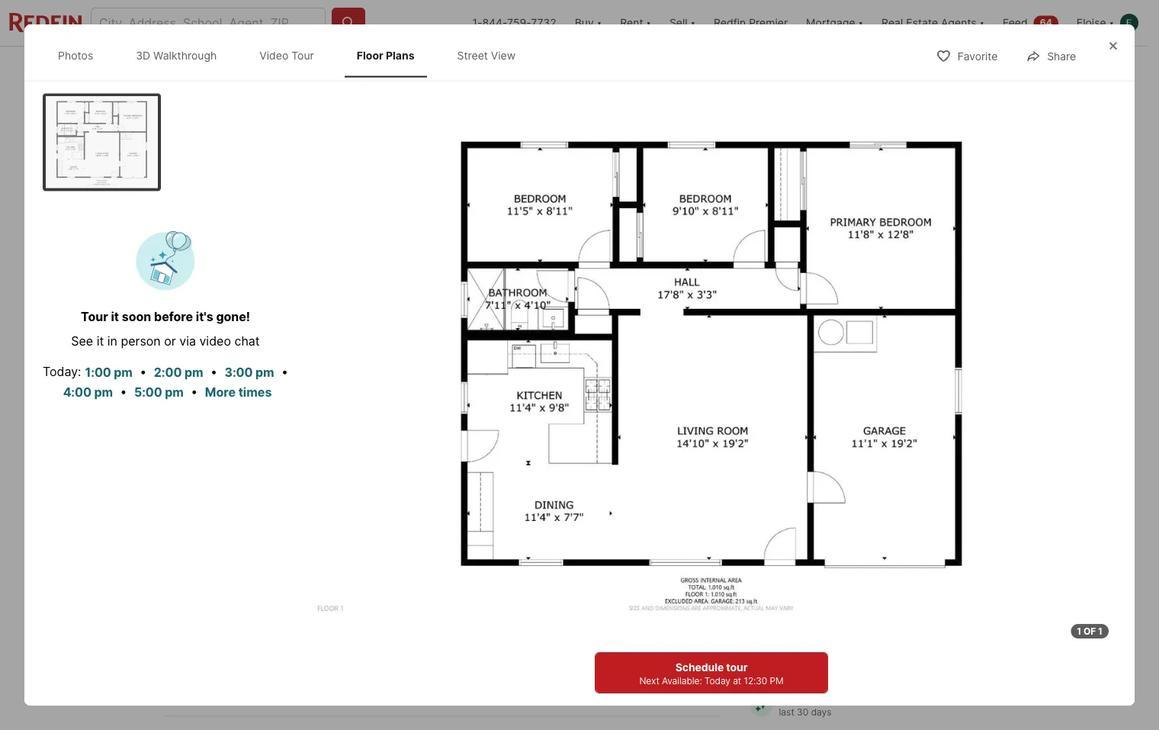 Task type: locate. For each thing, give the bounding box(es) containing it.
home
[[849, 473, 897, 494]]

tour for schedule tour
[[880, 647, 905, 662]]

gone! up more times
[[579, 644, 612, 659]]

option
[[855, 585, 983, 624]]

redfin for redfin agents led
[[779, 693, 807, 704]]

1 horizontal spatial street view
[[543, 420, 603, 433]]

30 right last
[[797, 706, 809, 717]]

1 horizontal spatial more times link
[[560, 676, 627, 690]]

0 horizontal spatial floor plans
[[357, 49, 415, 62]]

0 vertical spatial more
[[205, 385, 236, 400]]

it's up more times
[[560, 644, 576, 659]]

redfin premier
[[714, 16, 788, 29]]

2 horizontal spatial tour
[[880, 647, 905, 662]]

1757 hillsdale ave image
[[307, 116, 1117, 622]]

of
[[1084, 625, 1096, 637]]

1 vertical spatial 30
[[797, 706, 809, 717]]

1 vertical spatial person
[[809, 599, 840, 610]]

1 horizontal spatial floor
[[432, 420, 459, 433]]

2 vertical spatial in
[[935, 693, 943, 704]]

1 horizontal spatial 1
[[1099, 625, 1103, 637]]

tab list down 1-
[[165, 47, 672, 86]]

times inside today: 1:00 pm • 2:00 pm • 3:00 pm • 4:00 pm • 5:00 pm • more times
[[238, 385, 272, 400]]

bath link
[[439, 561, 465, 576]]

1757 hillsdale ave, san jose, ca 95124 image
[[165, 89, 738, 454], [744, 89, 983, 269], [744, 275, 983, 454]]

redfin left premier
[[714, 16, 746, 29]]

1-844-759-7732 link
[[473, 16, 557, 29]]

floor inside tab
[[357, 49, 383, 62]]

tab list down submit search image
[[43, 34, 543, 77]]

person up schedule tour
[[809, 599, 840, 610]]

person inside option
[[809, 599, 840, 610]]

street view button
[[508, 412, 616, 442]]

schedule up available:
[[676, 661, 724, 674]]

0 vertical spatial in
[[107, 333, 117, 348]]

5:00
[[134, 385, 162, 400]]

floor
[[357, 49, 383, 62], [432, 420, 459, 433]]

street view tab
[[445, 37, 528, 74]]

it's
[[196, 309, 213, 324], [560, 644, 576, 659]]

42
[[905, 420, 919, 433]]

0 vertical spatial street
[[457, 49, 488, 62]]

0 horizontal spatial times
[[238, 385, 272, 400]]

0 vertical spatial 30
[[773, 520, 803, 547]]

• up 5:00
[[140, 364, 147, 379]]

favorite button
[[924, 40, 1011, 71]]

1 horizontal spatial it
[[111, 309, 119, 324]]

1 of 1
[[1077, 625, 1103, 637]]

1 vertical spatial view
[[577, 420, 603, 433]]

schedule tour next available: today at 12:30 pm
[[640, 661, 784, 686]]

search link
[[182, 59, 249, 77]]

1 vertical spatial plans
[[461, 420, 489, 433]]

premier
[[749, 16, 788, 29]]

1 tab from the left
[[266, 50, 350, 86]]

1 horizontal spatial it's
[[560, 644, 576, 659]]

more times link
[[205, 385, 272, 400], [560, 676, 627, 690]]

in right see
[[107, 333, 117, 348]]

1 horizontal spatial in
[[798, 599, 807, 610]]

gone!
[[216, 309, 250, 324], [579, 644, 612, 659]]

0 horizontal spatial it's
[[196, 309, 213, 324]]

0 vertical spatial before
[[154, 309, 193, 324]]

1 horizontal spatial times
[[593, 676, 627, 690]]

0 vertical spatial view
[[491, 49, 516, 62]]

1 left of
[[1077, 625, 1082, 637]]

0 horizontal spatial 1
[[1077, 625, 1082, 637]]

None button
[[753, 498, 823, 569], [829, 498, 898, 569], [904, 498, 974, 569], [753, 498, 823, 569], [829, 498, 898, 569], [904, 498, 974, 569]]

street view inside 'tab'
[[457, 49, 516, 62]]

tour for go tour this home
[[772, 473, 808, 494]]

30 inside monday 30 oct
[[773, 520, 803, 547]]

1 horizontal spatial before
[[519, 644, 556, 659]]

• right 3:00 pm button
[[281, 364, 288, 379]]

share
[[1048, 50, 1076, 63], [941, 61, 970, 74]]

tour for tour it soon before it's gone!
[[81, 309, 108, 324]]

in left the
[[935, 693, 943, 704]]

view inside button
[[577, 420, 603, 433]]

pm right 3:00
[[256, 365, 274, 380]]

• down 2:00 pm button
[[191, 384, 198, 399]]

1 vertical spatial floor
[[432, 420, 459, 433]]

photos tab
[[46, 37, 105, 74]]

30 up oct
[[773, 520, 803, 547]]

0 horizontal spatial plans
[[386, 49, 415, 62]]

share button
[[1013, 40, 1089, 71], [907, 51, 983, 82]]

led
[[841, 693, 855, 704]]

1 vertical spatial street view
[[543, 420, 603, 433]]

tab
[[266, 50, 350, 86], [350, 50, 464, 86], [586, 50, 660, 86]]

it's up video
[[196, 309, 213, 324]]

times
[[238, 385, 272, 400], [593, 676, 627, 690]]

street view
[[457, 49, 516, 62], [543, 420, 603, 433]]

0 horizontal spatial before
[[154, 309, 193, 324]]

in inside in the last 30 days
[[935, 693, 943, 704]]

at
[[733, 675, 742, 686]]

schedule inside button
[[822, 647, 878, 662]]

1 horizontal spatial view
[[577, 420, 603, 433]]

in down monday 30 oct
[[798, 599, 807, 610]]

pm
[[114, 365, 133, 380], [185, 365, 203, 380], [256, 365, 274, 380], [94, 385, 113, 400], [165, 385, 184, 400]]

tour up in the last 30 days
[[880, 647, 905, 662]]

1 vertical spatial street
[[543, 420, 574, 433]]

floor plans
[[357, 49, 415, 62], [432, 420, 489, 433]]

1-
[[473, 16, 482, 29]]

2 horizontal spatial in
[[935, 693, 943, 704]]

1-844-759-7732
[[473, 16, 557, 29]]

0 vertical spatial redfin
[[714, 16, 746, 29]]

person
[[121, 333, 161, 348], [809, 599, 840, 610]]

tour
[[292, 49, 314, 62], [81, 309, 108, 324], [776, 599, 796, 610], [479, 644, 504, 659]]

0 vertical spatial it
[[111, 309, 119, 324]]

more down tour it before it's gone!
[[560, 676, 591, 690]]

schedule tour
[[822, 647, 905, 662]]

view
[[491, 49, 516, 62], [577, 420, 603, 433]]

schedule inside schedule tour next available: today at 12:30 pm
[[676, 661, 724, 674]]

5:00 pm button
[[133, 382, 184, 402]]

street inside button
[[543, 420, 574, 433]]

1 vertical spatial before
[[519, 644, 556, 659]]

•
[[140, 364, 147, 379], [210, 364, 217, 379], [281, 364, 288, 379], [120, 384, 127, 399], [191, 384, 198, 399]]

tour inside button
[[880, 647, 905, 662]]

schedule for schedule tour next available: today at 12:30 pm
[[676, 661, 724, 674]]

times down 3:00 pm button
[[238, 385, 272, 400]]

0 horizontal spatial more times link
[[205, 385, 272, 400]]

1 horizontal spatial more
[[560, 676, 591, 690]]

map entry image
[[619, 473, 720, 574]]

1 right of
[[1099, 625, 1103, 637]]

1 horizontal spatial street
[[543, 420, 574, 433]]

4:00
[[63, 385, 91, 400]]

0 vertical spatial gone!
[[216, 309, 250, 324]]

1 horizontal spatial redfin
[[779, 693, 807, 704]]

ft
[[524, 561, 535, 576]]

monday
[[768, 507, 808, 518]]

1 vertical spatial floor plans
[[432, 420, 489, 433]]

monday 30 oct
[[768, 507, 808, 560]]

tab list containing photos
[[43, 34, 543, 77]]

person down soon
[[121, 333, 161, 348]]

1 vertical spatial more times link
[[560, 676, 627, 690]]

more times
[[560, 676, 627, 690]]

photos
[[922, 420, 958, 433]]

2 vertical spatial it
[[508, 644, 515, 659]]

tour it before it's gone!
[[479, 644, 612, 659]]

0 horizontal spatial floor
[[357, 49, 383, 62]]

30
[[773, 520, 803, 547], [797, 706, 809, 717]]

redfin inside button
[[714, 16, 746, 29]]

tour
[[772, 473, 808, 494], [880, 647, 905, 662], [726, 661, 748, 674]]

0 horizontal spatial share button
[[907, 51, 983, 82]]

0 vertical spatial floor
[[357, 49, 383, 62]]

more
[[205, 385, 236, 400], [560, 676, 591, 690]]

0 horizontal spatial redfin
[[714, 16, 746, 29]]

tour in person list box
[[744, 585, 983, 624]]

1 vertical spatial redfin
[[779, 693, 807, 704]]

1 horizontal spatial schedule
[[822, 647, 878, 662]]

2 horizontal spatial it
[[508, 644, 515, 659]]

0 horizontal spatial schedule
[[676, 661, 724, 674]]

0 horizontal spatial street view
[[457, 49, 516, 62]]

the
[[946, 693, 960, 704]]

30 inside in the last 30 days
[[797, 706, 809, 717]]

0 vertical spatial person
[[121, 333, 161, 348]]

0 horizontal spatial share
[[941, 61, 970, 74]]

in
[[107, 333, 117, 348], [798, 599, 807, 610], [935, 693, 943, 704]]

4:00 pm button
[[62, 382, 114, 402]]

more times link left next at the right bottom of page
[[560, 676, 627, 690]]

tour inside schedule tour next available: today at 12:30 pm
[[726, 661, 748, 674]]

0 vertical spatial floor plans
[[357, 49, 415, 62]]

sq
[[505, 561, 520, 576]]

0 horizontal spatial more
[[205, 385, 236, 400]]

it
[[111, 309, 119, 324], [97, 333, 104, 348], [508, 644, 515, 659]]

1 vertical spatial in
[[798, 599, 807, 610]]

gone! up chat
[[216, 309, 250, 324]]

1 horizontal spatial gone!
[[579, 644, 612, 659]]

walkthrough
[[153, 49, 217, 62]]

1
[[1077, 625, 1082, 637], [1099, 625, 1103, 637]]

more down 3:00
[[205, 385, 236, 400]]

0 vertical spatial times
[[238, 385, 272, 400]]

1 horizontal spatial plans
[[461, 420, 489, 433]]

redfin
[[714, 16, 746, 29], [779, 693, 807, 704]]

redfin agents led
[[779, 693, 855, 704]]

agents
[[809, 693, 839, 704]]

sale & tax history tab
[[464, 50, 586, 86]]

0 horizontal spatial it
[[97, 333, 104, 348]]

1 vertical spatial times
[[593, 676, 627, 690]]

0 horizontal spatial street
[[457, 49, 488, 62]]

next
[[640, 675, 660, 686]]

0 vertical spatial street view
[[457, 49, 516, 62]]

1 vertical spatial it
[[97, 333, 104, 348]]

1 1 from the left
[[1077, 625, 1082, 637]]

tour up monday
[[772, 473, 808, 494]]

1 horizontal spatial share button
[[1013, 40, 1089, 71]]

redfin up last
[[779, 693, 807, 704]]

tour up at
[[726, 661, 748, 674]]

in inside tour in person option
[[798, 599, 807, 610]]

1 horizontal spatial person
[[809, 599, 840, 610]]

42 photos button
[[871, 412, 971, 442]]

2:00
[[154, 365, 182, 380]]

0 vertical spatial plans
[[386, 49, 415, 62]]

0 horizontal spatial tour
[[726, 661, 748, 674]]

tab list
[[43, 34, 543, 77], [165, 47, 672, 86]]

7732
[[531, 16, 557, 29]]

0 horizontal spatial view
[[491, 49, 516, 62]]

0 vertical spatial more times link
[[205, 385, 272, 400]]

pm down 1:00 pm button
[[94, 385, 113, 400]]

tour inside tour in person option
[[776, 599, 796, 610]]

more inside today: 1:00 pm • 2:00 pm • 3:00 pm • 4:00 pm • 5:00 pm • more times
[[205, 385, 236, 400]]

plans
[[386, 49, 415, 62], [461, 420, 489, 433]]

1 horizontal spatial tour
[[772, 473, 808, 494]]

available:
[[662, 675, 702, 686]]

1 horizontal spatial floor plans
[[432, 420, 489, 433]]

times left next at the right bottom of page
[[593, 676, 627, 690]]

dialog
[[24, 24, 1135, 706]]

schedule up led
[[822, 647, 878, 662]]

1 vertical spatial more
[[560, 676, 591, 690]]

0 horizontal spatial in
[[107, 333, 117, 348]]

more times link down 3:00
[[205, 385, 272, 400]]

street
[[457, 49, 488, 62], [543, 420, 574, 433]]



Task type: describe. For each thing, give the bounding box(es) containing it.
video
[[260, 49, 289, 62]]

video
[[199, 333, 231, 348]]

pm down 2:00 pm button
[[165, 385, 184, 400]]

3d
[[136, 49, 150, 62]]

in the last 30 days
[[779, 693, 962, 717]]

pm right the 2:00
[[185, 365, 203, 380]]

history
[[534, 61, 569, 74]]

chat
[[235, 333, 260, 348]]

City, Address, School, Agent, ZIP search field
[[91, 8, 326, 38]]

tour for tour in person
[[776, 599, 796, 610]]

see
[[71, 333, 93, 348]]

wednesday
[[911, 507, 967, 518]]

0 horizontal spatial person
[[121, 333, 161, 348]]

submit search image
[[341, 15, 356, 31]]

floor plans button
[[398, 412, 502, 442]]

schedule tour button
[[744, 637, 983, 673]]

&
[[506, 61, 513, 74]]

today
[[705, 675, 731, 686]]

1,060
[[505, 537, 553, 559]]

tour in person option
[[744, 585, 855, 624]]

tour it soon before it's gone!
[[81, 309, 250, 324]]

plans inside tab
[[386, 49, 415, 62]]

video tour tab
[[247, 37, 326, 74]]

3d walkthrough tab
[[124, 37, 229, 74]]

feed
[[1003, 16, 1028, 29]]

1,060 sq ft
[[505, 537, 553, 576]]

street inside 'tab'
[[457, 49, 488, 62]]

or
[[164, 333, 176, 348]]

844-
[[482, 16, 507, 29]]

oct
[[778, 548, 798, 560]]

redfin for redfin premier
[[714, 16, 746, 29]]

it for soon
[[111, 309, 119, 324]]

user photo image
[[1121, 14, 1139, 32]]

bath
[[439, 561, 465, 576]]

tab list containing search
[[165, 47, 672, 86]]

floor inside button
[[432, 420, 459, 433]]

go tour this home
[[744, 473, 897, 494]]

0 vertical spatial it's
[[196, 309, 213, 324]]

days
[[811, 706, 832, 717]]

12:30
[[744, 675, 768, 686]]

tour for schedule tour next available: today at 12:30 pm
[[726, 661, 748, 674]]

go
[[744, 473, 768, 494]]

street view inside button
[[543, 420, 603, 433]]

1 vertical spatial gone!
[[579, 644, 612, 659]]

• left 3:00
[[210, 364, 217, 379]]

3:00 pm button
[[224, 362, 275, 382]]

2 tab from the left
[[350, 50, 464, 86]]

nov
[[929, 548, 949, 560]]

it for in
[[97, 333, 104, 348]]

image image
[[46, 96, 158, 188]]

42 photos
[[905, 420, 958, 433]]

2 1 from the left
[[1099, 625, 1103, 637]]

sale & tax history
[[481, 61, 569, 74]]

0 horizontal spatial gone!
[[216, 309, 250, 324]]

it for before
[[508, 644, 515, 659]]

soon
[[122, 309, 151, 324]]

pm right 1:00
[[114, 365, 133, 380]]

tour in person
[[776, 599, 840, 610]]

3d walkthrough
[[136, 49, 217, 62]]

photos
[[58, 49, 93, 62]]

favorite
[[958, 50, 998, 63]]

• down 1:00 pm button
[[120, 384, 127, 399]]

plans inside button
[[461, 420, 489, 433]]

floor plans inside button
[[432, 420, 489, 433]]

video tour
[[260, 49, 314, 62]]

last
[[779, 706, 795, 717]]

sale
[[481, 61, 503, 74]]

search
[[213, 61, 249, 74]]

1:00 pm button
[[84, 362, 133, 382]]

today:
[[43, 364, 81, 379]]

1 vertical spatial it's
[[560, 644, 576, 659]]

floor plans inside tab
[[357, 49, 415, 62]]

this
[[812, 473, 845, 494]]

view inside 'tab'
[[491, 49, 516, 62]]

3 tab from the left
[[586, 50, 660, 86]]

tour for tour it before it's gone!
[[479, 644, 504, 659]]

2:00 pm button
[[153, 362, 204, 382]]

64
[[1040, 17, 1052, 28]]

1 horizontal spatial share
[[1048, 50, 1076, 63]]

1:00
[[85, 365, 111, 380]]

redfin premier button
[[705, 0, 797, 46]]

today: 1:00 pm • 2:00 pm • 3:00 pm • 4:00 pm • 5:00 pm • more times
[[43, 364, 288, 400]]

via
[[179, 333, 196, 348]]

tour inside video tour tab
[[292, 49, 314, 62]]

pm
[[770, 675, 784, 686]]

floor plans tab
[[345, 37, 427, 74]]

3:00
[[225, 365, 253, 380]]

tax
[[516, 61, 531, 74]]

see it in person or via video chat
[[71, 333, 260, 348]]

759-
[[507, 16, 531, 29]]

dialog containing tour it soon before it's gone!
[[24, 24, 1135, 706]]

schedule for schedule tour
[[822, 647, 878, 662]]



Task type: vqa. For each thing, say whether or not it's contained in the screenshot.
gone!
yes



